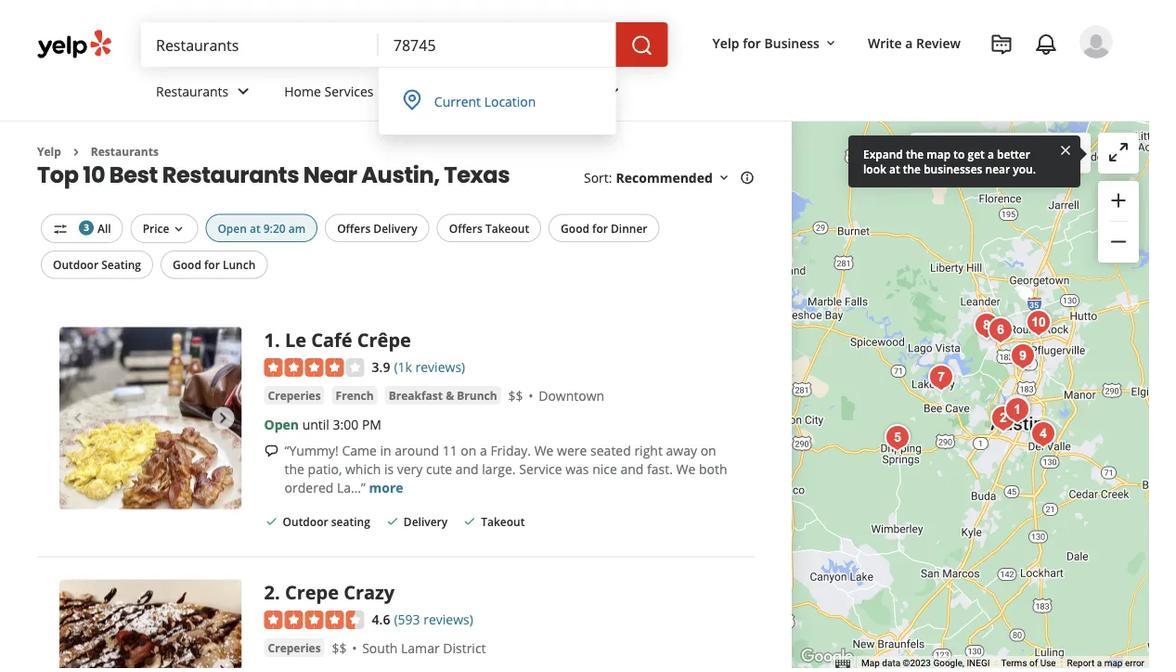 Task type: vqa. For each thing, say whether or not it's contained in the screenshot.
the as
yes



Task type: describe. For each thing, give the bounding box(es) containing it.
terms of use
[[1001, 658, 1056, 669]]

inegi
[[967, 658, 990, 669]]

a right write
[[906, 34, 913, 52]]

3 all
[[84, 220, 111, 236]]

2 on from the left
[[701, 441, 717, 459]]

reviews) for le café crêpe
[[416, 358, 465, 375]]

lamar
[[401, 640, 440, 657]]

terms of use link
[[1001, 658, 1056, 669]]

1 on from the left
[[461, 441, 477, 459]]

home services
[[284, 82, 374, 100]]

businesses
[[924, 161, 983, 176]]

outdoor for outdoor seating
[[53, 257, 99, 272]]

friday.
[[491, 441, 531, 459]]

1 and from the left
[[456, 460, 479, 478]]

open until 3:00 pm
[[264, 415, 382, 433]]

notifications image
[[1035, 33, 1058, 56]]

search as map moves
[[948, 145, 1080, 162]]

offers takeout
[[449, 220, 529, 236]]

report
[[1067, 658, 1095, 669]]

expand
[[863, 146, 903, 162]]

next image for previous image
[[212, 660, 235, 669]]

16 chevron right v2 image
[[69, 145, 83, 160]]

projects image
[[991, 33, 1013, 56]]

1 slideshow element from the top
[[59, 327, 242, 510]]

patio,
[[308, 460, 342, 478]]

&
[[446, 388, 454, 403]]

breakfast & brunch button
[[385, 386, 501, 405]]

at inside button
[[250, 220, 261, 236]]

french link
[[332, 386, 378, 405]]

3
[[84, 221, 89, 234]]

current location
[[434, 92, 536, 110]]

16 checkmark v2 image
[[463, 514, 477, 529]]

yelp for yelp for business
[[713, 34, 740, 52]]

map
[[862, 658, 880, 669]]

(1k reviews) link
[[394, 356, 465, 376]]

offers delivery button
[[325, 214, 430, 242]]

business
[[765, 34, 820, 52]]

. for 2
[[275, 580, 280, 605]]

pm
[[362, 415, 382, 433]]

you.
[[1013, 161, 1036, 176]]

around
[[395, 441, 439, 459]]

sweet paris creperie and cafe image
[[1005, 338, 1042, 375]]

map for error
[[1105, 658, 1123, 669]]

auto
[[429, 82, 458, 100]]

1 creperies button from the top
[[264, 386, 325, 405]]

look
[[863, 161, 887, 176]]

vivel crepes & coffee image
[[923, 359, 960, 396]]

at inside expand the map to get a better look at the businesses near you.
[[889, 161, 900, 176]]

0 horizontal spatial le café crêpe image
[[59, 327, 242, 510]]

the inside the "yummy! came in around 11 on a friday. we were seated right away on the patio, which is very cute and large.   service was nice and fast. we both ordered la…"
[[285, 460, 305, 478]]

lunch
[[223, 257, 256, 272]]

3:00
[[333, 415, 359, 433]]

restaurants right 16 chevron right v2 image
[[91, 144, 159, 159]]

11
[[443, 441, 457, 459]]

next image for previous icon
[[212, 407, 235, 430]]

the right look
[[903, 161, 921, 176]]

delivery inside button
[[374, 220, 418, 236]]

0 vertical spatial restaurants link
[[141, 67, 269, 121]]

seated
[[591, 441, 631, 459]]

seating
[[331, 514, 370, 530]]

16 info v2 image
[[740, 171, 755, 185]]

cute
[[426, 460, 452, 478]]

restaurants up open at 9:20 am
[[162, 159, 299, 190]]

24 chevron down v2 image
[[514, 80, 537, 103]]

location
[[484, 92, 536, 110]]

french button
[[332, 386, 378, 405]]

offers for offers takeout
[[449, 220, 483, 236]]

2
[[264, 580, 275, 605]]

map for to
[[927, 146, 951, 162]]

dinner
[[611, 220, 648, 236]]

"yummy!
[[285, 441, 339, 459]]

seating
[[101, 257, 141, 272]]

16 filter v2 image
[[53, 222, 68, 237]]

16 chevron down v2 image
[[824, 36, 838, 51]]

. for 1
[[275, 327, 280, 353]]

of
[[1030, 658, 1038, 669]]

data
[[882, 658, 901, 669]]

yelp for yelp link at top left
[[37, 144, 61, 159]]

to
[[954, 146, 965, 162]]

a inside the "yummy! came in around 11 on a friday. we were seated right away on the patio, which is very cute and large.   service was nice and fast. we both ordered la…"
[[480, 441, 487, 459]]

for for dinner
[[592, 220, 608, 236]]

52 eatery & bar image
[[1020, 305, 1057, 342]]

fast.
[[647, 460, 673, 478]]

write
[[868, 34, 902, 52]]

map data ©2023 google, inegi
[[862, 658, 990, 669]]

none field find
[[156, 34, 364, 55]]

zoom out image
[[1108, 231, 1130, 253]]

9:20
[[263, 220, 286, 236]]

recommended button
[[616, 169, 732, 187]]

district
[[443, 640, 486, 657]]

for for business
[[743, 34, 761, 52]]

Find text field
[[156, 34, 364, 55]]

ordered
[[285, 479, 334, 496]]

away
[[666, 441, 697, 459]]

2 creperies link from the top
[[264, 639, 325, 657]]

more
[[369, 479, 404, 496]]

reviews) for crepe crazy
[[424, 610, 473, 628]]

(593 reviews) link
[[394, 609, 473, 628]]

16 chevron down v2 image for recommended
[[717, 171, 732, 185]]

breakfast
[[389, 388, 443, 403]]

outdoor seating
[[283, 514, 370, 530]]

4.6 star rating image
[[264, 611, 364, 630]]

"yummy! came in around 11 on a friday. we were seated right away on the patio, which is very cute and large.   service was nice and fast. we both ordered la…"
[[285, 441, 728, 496]]

search
[[948, 145, 989, 162]]

(593 reviews)
[[394, 610, 473, 628]]

outdoor seating
[[53, 257, 141, 272]]

expand the map to get a better look at the businesses near you.
[[863, 146, 1036, 176]]

Near text field
[[393, 34, 601, 55]]

yelp for business button
[[705, 26, 846, 59]]

le café crêpe link
[[285, 327, 411, 353]]

right
[[635, 441, 663, 459]]

as
[[992, 145, 1006, 162]]

16 speech v2 image
[[264, 444, 279, 458]]

24 marker v2 image
[[401, 89, 423, 111]]

brunch
[[457, 388, 497, 403]]

0 horizontal spatial we
[[534, 441, 554, 459]]

2 creperies button from the top
[[264, 639, 325, 657]]

crepe crazy image
[[985, 400, 1022, 437]]

filters group
[[37, 214, 663, 279]]

3 24 chevron down v2 image from the left
[[602, 80, 625, 103]]

best
[[109, 159, 158, 190]]

offers for offers delivery
[[337, 220, 371, 236]]

1 horizontal spatial le café crêpe image
[[999, 392, 1036, 429]]

crazy
[[344, 580, 395, 605]]

services for home services
[[325, 82, 374, 100]]

search image
[[631, 34, 653, 57]]

near
[[303, 159, 357, 190]]



Task type: locate. For each thing, give the bounding box(es) containing it.
breakfast & brunch
[[389, 388, 497, 403]]

$$ for le café crêpe
[[508, 387, 523, 405]]

yelp left the business
[[713, 34, 740, 52]]

restaurants down find field
[[156, 82, 229, 100]]

1 horizontal spatial for
[[592, 220, 608, 236]]

for left the business
[[743, 34, 761, 52]]

taco palenque - cedar park image
[[968, 307, 1005, 344]]

None search field
[[141, 22, 672, 67]]

restaurants inside business categories element
[[156, 82, 229, 100]]

we
[[534, 441, 554, 459], [676, 460, 696, 478]]

2 horizontal spatial 24 chevron down v2 image
[[602, 80, 625, 103]]

2 services from the left
[[461, 82, 511, 100]]

good for good for lunch
[[173, 257, 201, 272]]

crepe crazy image
[[879, 420, 916, 457]]

and down right
[[621, 460, 644, 478]]

24 chevron down v2 image left '24 marker v2' image
[[377, 80, 400, 103]]

top 10 best restaurants near austin, texas
[[37, 159, 510, 190]]

0 vertical spatial we
[[534, 441, 554, 459]]

0 horizontal spatial map
[[927, 146, 951, 162]]

creperies for first creperies button from the top
[[268, 388, 321, 403]]

keyboard shortcuts image
[[836, 660, 851, 669]]

24 chevron down v2 image down find text box
[[232, 80, 255, 103]]

1 vertical spatial creperies button
[[264, 639, 325, 657]]

1 horizontal spatial outdoor
[[283, 514, 328, 530]]

1 vertical spatial takeout
[[481, 514, 525, 530]]

more link
[[369, 479, 404, 496]]

a inside expand the map to get a better look at the businesses near you.
[[988, 146, 994, 162]]

yelp link
[[37, 144, 61, 159]]

offers inside button
[[337, 220, 371, 236]]

write a review
[[868, 34, 961, 52]]

price button
[[131, 214, 198, 243]]

0 horizontal spatial outdoor
[[53, 257, 99, 272]]

previous image
[[67, 407, 89, 430]]

0 horizontal spatial yelp
[[37, 144, 61, 159]]

slideshow element
[[59, 327, 242, 510], [59, 580, 242, 669]]

1 horizontal spatial 16 chevron down v2 image
[[717, 171, 732, 185]]

restaurants link down find field
[[141, 67, 269, 121]]

16 checkmark v2 image left outdoor seating
[[264, 514, 279, 529]]

2 creperies from the top
[[268, 640, 321, 656]]

1 vertical spatial delivery
[[404, 514, 448, 530]]

until
[[302, 415, 330, 433]]

0 vertical spatial outdoor
[[53, 257, 99, 272]]

3.9 star rating image
[[264, 358, 364, 377]]

2 horizontal spatial map
[[1105, 658, 1123, 669]]

open at 9:20 am button
[[206, 214, 318, 242]]

at left 9:20
[[250, 220, 261, 236]]

previous image
[[67, 660, 89, 669]]

report a map error link
[[1067, 658, 1145, 669]]

16 chevron down v2 image
[[717, 171, 732, 185], [171, 222, 186, 237]]

yelp left 16 chevron right v2 image
[[37, 144, 61, 159]]

la…"
[[337, 479, 366, 496]]

1 vertical spatial next image
[[212, 660, 235, 669]]

16 chevron down v2 image right price
[[171, 222, 186, 237]]

1 vertical spatial reviews)
[[424, 610, 473, 628]]

a up large.
[[480, 441, 487, 459]]

expand the map to get a better look at the businesses near you. tooltip
[[849, 136, 1081, 188]]

google image
[[797, 645, 858, 669]]

all
[[97, 220, 111, 236]]

0 horizontal spatial $$
[[332, 640, 347, 657]]

is
[[384, 460, 394, 478]]

open at 9:20 am
[[218, 220, 306, 236]]

16 chevron down v2 image inside price popup button
[[171, 222, 186, 237]]

1 offers from the left
[[337, 220, 371, 236]]

1 horizontal spatial map
[[1009, 145, 1037, 162]]

outdoor inside outdoor seating button
[[53, 257, 99, 272]]

services
[[325, 82, 374, 100], [461, 82, 511, 100]]

0 horizontal spatial 24 chevron down v2 image
[[232, 80, 255, 103]]

and down 11
[[456, 460, 479, 478]]

16 chevron down v2 image for price
[[171, 222, 186, 237]]

1 vertical spatial we
[[676, 460, 696, 478]]

le
[[285, 327, 306, 353]]

1 . from the top
[[275, 327, 280, 353]]

near
[[986, 161, 1010, 176]]

creperies link down 4.6 star rating image
[[264, 639, 325, 657]]

we up service
[[534, 441, 554, 459]]

1 horizontal spatial offers
[[449, 220, 483, 236]]

2 slideshow element from the top
[[59, 580, 242, 669]]

0 horizontal spatial 16 chevron down v2 image
[[171, 222, 186, 237]]

0 vertical spatial for
[[743, 34, 761, 52]]

taco palenque - nw austin image
[[982, 312, 1019, 349]]

restaurants
[[156, 82, 229, 100], [91, 144, 159, 159], [162, 159, 299, 190]]

$$ right brunch
[[508, 387, 523, 405]]

1 vertical spatial yelp
[[37, 144, 61, 159]]

auto services
[[429, 82, 511, 100]]

1 vertical spatial outdoor
[[283, 514, 328, 530]]

creperies link
[[264, 386, 325, 405], [264, 639, 325, 657]]

takeout right 16 checkmark v2 icon
[[481, 514, 525, 530]]

café
[[311, 327, 352, 353]]

large.
[[482, 460, 516, 478]]

outdoor seating button
[[41, 251, 153, 279]]

0 horizontal spatial services
[[325, 82, 374, 100]]

a right report
[[1097, 658, 1102, 669]]

3.9 link
[[372, 356, 390, 376]]

open for open until 3:00 pm
[[264, 415, 299, 433]]

0 horizontal spatial offers
[[337, 220, 371, 236]]

error
[[1125, 658, 1145, 669]]

1 vertical spatial at
[[250, 220, 261, 236]]

0 vertical spatial 16 chevron down v2 image
[[717, 171, 732, 185]]

the right expand
[[906, 146, 924, 162]]

1 . le café crêpe
[[264, 327, 411, 353]]

creperies link down 3.9 star rating "image"
[[264, 386, 325, 405]]

map for moves
[[1009, 145, 1037, 162]]

recommended
[[616, 169, 713, 187]]

24 chevron down v2 image inside home services link
[[377, 80, 400, 103]]

moves
[[1040, 145, 1080, 162]]

.
[[275, 327, 280, 353], [275, 580, 280, 605]]

south lamar district
[[362, 640, 486, 657]]

was
[[566, 460, 589, 478]]

reviews) up breakfast & brunch
[[416, 358, 465, 375]]

1 vertical spatial .
[[275, 580, 280, 605]]

map left to
[[927, 146, 951, 162]]

outdoor for outdoor seating
[[283, 514, 328, 530]]

a right get
[[988, 146, 994, 162]]

terms
[[1001, 658, 1027, 669]]

expand map image
[[1108, 141, 1130, 163]]

24 chevron down v2 image
[[232, 80, 255, 103], [377, 80, 400, 103], [602, 80, 625, 103]]

1 horizontal spatial $$
[[508, 387, 523, 405]]

creperies down 4.6 star rating image
[[268, 640, 321, 656]]

zoom in image
[[1108, 189, 1130, 212]]

0 vertical spatial reviews)
[[416, 358, 465, 375]]

the up ordered
[[285, 460, 305, 478]]

very
[[397, 460, 423, 478]]

0 vertical spatial .
[[275, 327, 280, 353]]

1 creperies link from the top
[[264, 386, 325, 405]]

we down away
[[676, 460, 696, 478]]

on right 11
[[461, 441, 477, 459]]

for left dinner in the top right of the page
[[592, 220, 608, 236]]

0 vertical spatial creperies link
[[264, 386, 325, 405]]

0 vertical spatial creperies
[[268, 388, 321, 403]]

second bar + kitchen abia image
[[1025, 416, 1062, 453]]

24 chevron down v2 image for home services
[[377, 80, 400, 103]]

2 vertical spatial for
[[204, 257, 220, 272]]

business categories element
[[141, 67, 1113, 121]]

services for auto services
[[461, 82, 511, 100]]

0 horizontal spatial for
[[204, 257, 220, 272]]

0 vertical spatial good
[[561, 220, 590, 236]]

1 horizontal spatial 16 checkmark v2 image
[[385, 514, 400, 529]]

$$ down 4.6 star rating image
[[332, 640, 347, 657]]

were
[[557, 441, 587, 459]]

offers inside button
[[449, 220, 483, 236]]

home
[[284, 82, 321, 100]]

google,
[[933, 658, 965, 669]]

16 checkmark v2 image for delivery
[[385, 514, 400, 529]]

creperies button
[[264, 386, 325, 405], [264, 639, 325, 657]]

offers right am on the left of the page
[[337, 220, 371, 236]]

on
[[461, 441, 477, 459], [701, 441, 717, 459]]

good inside button
[[173, 257, 201, 272]]

price
[[143, 220, 169, 236]]

at
[[889, 161, 900, 176], [250, 220, 261, 236]]

which
[[345, 460, 381, 478]]

the scarbrough by ze crêpes image
[[999, 390, 1036, 427]]

good for lunch
[[173, 257, 256, 272]]

current location link
[[390, 83, 605, 120]]

le café crêpe image
[[59, 327, 242, 510], [999, 392, 1036, 429]]

good down price popup button
[[173, 257, 201, 272]]

0 horizontal spatial and
[[456, 460, 479, 478]]

1 horizontal spatial services
[[461, 82, 511, 100]]

1 services from the left
[[325, 82, 374, 100]]

2 24 chevron down v2 image from the left
[[377, 80, 400, 103]]

next image
[[212, 407, 235, 430], [212, 660, 235, 669]]

french
[[336, 388, 374, 403]]

am
[[288, 220, 306, 236]]

delivery
[[374, 220, 418, 236], [404, 514, 448, 530]]

0 vertical spatial at
[[889, 161, 900, 176]]

creperies for second creperies button from the top of the page
[[268, 640, 321, 656]]

for inside user actions element
[[743, 34, 761, 52]]

1 vertical spatial creperies
[[268, 640, 321, 656]]

2 and from the left
[[621, 460, 644, 478]]

0 vertical spatial slideshow element
[[59, 327, 242, 510]]

a
[[906, 34, 913, 52], [988, 146, 994, 162], [480, 441, 487, 459], [1097, 658, 1102, 669]]

1 vertical spatial good
[[173, 257, 201, 272]]

2 horizontal spatial for
[[743, 34, 761, 52]]

open inside button
[[218, 220, 247, 236]]

for for lunch
[[204, 257, 220, 272]]

1 vertical spatial creperies link
[[264, 639, 325, 657]]

restaurants link right 16 chevron right v2 image
[[91, 144, 159, 159]]

2 . from the top
[[275, 580, 280, 605]]

offers takeout button
[[437, 214, 541, 242]]

for left "lunch"
[[204, 257, 220, 272]]

good for good for dinner
[[561, 220, 590, 236]]

. left crepe
[[275, 580, 280, 605]]

1 vertical spatial open
[[264, 415, 299, 433]]

0 vertical spatial open
[[218, 220, 247, 236]]

0 vertical spatial next image
[[212, 407, 235, 430]]

takeout down texas
[[486, 220, 529, 236]]

crepe
[[285, 580, 339, 605]]

offers down texas
[[449, 220, 483, 236]]

None field
[[156, 34, 364, 55], [393, 34, 601, 55], [393, 34, 601, 55]]

takeout inside offers takeout button
[[486, 220, 529, 236]]

nice
[[593, 460, 617, 478]]

close image
[[1058, 142, 1073, 158]]

on up both at the right bottom
[[701, 441, 717, 459]]

service
[[519, 460, 562, 478]]

outdoor down 3
[[53, 257, 99, 272]]

creperies button down 4.6 star rating image
[[264, 639, 325, 657]]

16 checkmark v2 image for outdoor seating
[[264, 514, 279, 529]]

2 next image from the top
[[212, 660, 235, 669]]

1 creperies from the top
[[268, 388, 321, 403]]

0 horizontal spatial on
[[461, 441, 477, 459]]

1 next image from the top
[[212, 407, 235, 430]]

1 horizontal spatial and
[[621, 460, 644, 478]]

ruby a. image
[[1080, 25, 1113, 58]]

delivery left 16 checkmark v2 icon
[[404, 514, 448, 530]]

1 horizontal spatial good
[[561, 220, 590, 236]]

1 horizontal spatial open
[[264, 415, 299, 433]]

at right look
[[889, 161, 900, 176]]

get
[[968, 146, 985, 162]]

open up "lunch"
[[218, 220, 247, 236]]

top
[[37, 159, 79, 190]]

report a map error
[[1067, 658, 1145, 669]]

group
[[1098, 181, 1139, 263]]

and
[[456, 460, 479, 478], [621, 460, 644, 478]]

user actions element
[[698, 23, 1139, 137]]

0 horizontal spatial open
[[218, 220, 247, 236]]

0 vertical spatial yelp
[[713, 34, 740, 52]]

10
[[83, 159, 105, 190]]

crepe crazy link
[[285, 580, 395, 605]]

2 offers from the left
[[449, 220, 483, 236]]

in
[[380, 441, 391, 459]]

outdoor down ordered
[[283, 514, 328, 530]]

map left error in the right of the page
[[1105, 658, 1123, 669]]

0 vertical spatial takeout
[[486, 220, 529, 236]]

0 horizontal spatial at
[[250, 220, 261, 236]]

came
[[342, 441, 377, 459]]

offers
[[337, 220, 371, 236], [449, 220, 483, 236]]

creperies button down 3.9 star rating "image"
[[264, 386, 325, 405]]

0 vertical spatial creperies button
[[264, 386, 325, 405]]

creperies down 3.9 star rating "image"
[[268, 388, 321, 403]]

0 vertical spatial delivery
[[374, 220, 418, 236]]

1
[[264, 327, 275, 353]]

0 vertical spatial $$
[[508, 387, 523, 405]]

©2023
[[903, 658, 931, 669]]

1 vertical spatial 16 chevron down v2 image
[[171, 222, 186, 237]]

2 16 checkmark v2 image from the left
[[385, 514, 400, 529]]

review
[[916, 34, 961, 52]]

1 vertical spatial restaurants link
[[91, 144, 159, 159]]

1 vertical spatial $$
[[332, 640, 347, 657]]

1 16 checkmark v2 image from the left
[[264, 514, 279, 529]]

open for open at 9:20 am
[[218, 220, 247, 236]]

delivery down austin,
[[374, 220, 418, 236]]

for inside button
[[204, 257, 220, 272]]

16 checkmark v2 image
[[264, 514, 279, 529], [385, 514, 400, 529]]

for
[[743, 34, 761, 52], [592, 220, 608, 236], [204, 257, 220, 272]]

. left le
[[275, 327, 280, 353]]

good left dinner in the top right of the page
[[561, 220, 590, 236]]

better
[[997, 146, 1031, 162]]

24 chevron down v2 image up sort: at the right
[[602, 80, 625, 103]]

outdoor
[[53, 257, 99, 272], [283, 514, 328, 530]]

home services link
[[269, 67, 415, 121]]

open up '16 speech v2' image at the left of the page
[[264, 415, 299, 433]]

open
[[218, 220, 247, 236], [264, 415, 299, 433]]

24 chevron down v2 image for restaurants
[[232, 80, 255, 103]]

4.6
[[372, 610, 390, 628]]

map inside expand the map to get a better look at the businesses near you.
[[927, 146, 951, 162]]

crêpe
[[357, 327, 411, 353]]

16 chevron down v2 image inside recommended dropdown button
[[717, 171, 732, 185]]

reviews) up "district"
[[424, 610, 473, 628]]

16 checkmark v2 image down the more
[[385, 514, 400, 529]]

yelp inside button
[[713, 34, 740, 52]]

$$ for crepe crazy
[[332, 640, 347, 657]]

1 horizontal spatial we
[[676, 460, 696, 478]]

1 horizontal spatial yelp
[[713, 34, 740, 52]]

map region
[[783, 0, 1150, 669]]

offers delivery
[[337, 220, 418, 236]]

1 vertical spatial slideshow element
[[59, 580, 242, 669]]

1 24 chevron down v2 image from the left
[[232, 80, 255, 103]]

  text field
[[393, 34, 601, 55]]

1 horizontal spatial 24 chevron down v2 image
[[377, 80, 400, 103]]

16 chevron down v2 image left 16 info v2 icon
[[717, 171, 732, 185]]

2 . crepe crazy
[[264, 580, 395, 605]]

good inside button
[[561, 220, 590, 236]]

0 horizontal spatial good
[[173, 257, 201, 272]]

both
[[699, 460, 728, 478]]

0 horizontal spatial 16 checkmark v2 image
[[264, 514, 279, 529]]

1 horizontal spatial at
[[889, 161, 900, 176]]

map right the as
[[1009, 145, 1037, 162]]

1 horizontal spatial on
[[701, 441, 717, 459]]

1 vertical spatial for
[[592, 220, 608, 236]]



